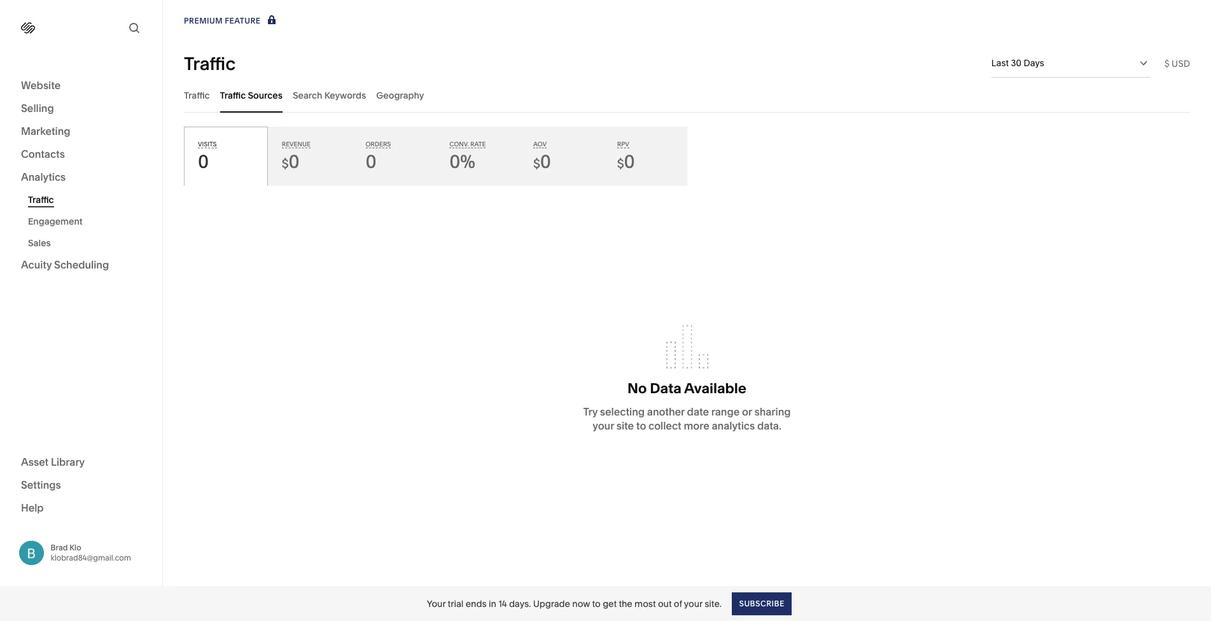 Task type: describe. For each thing, give the bounding box(es) containing it.
conv. rate 0%
[[450, 141, 486, 173]]

ends
[[466, 598, 487, 610]]

analytics
[[712, 420, 755, 432]]

no
[[628, 380, 647, 397]]

out
[[658, 598, 672, 610]]

contacts link
[[21, 147, 141, 162]]

tab list containing traffic
[[184, 78, 1191, 113]]

premium feature
[[184, 16, 261, 25]]

revenue
[[282, 141, 311, 148]]

acuity
[[21, 259, 52, 271]]

more
[[684, 420, 710, 432]]

selling link
[[21, 101, 141, 117]]

traffic sources
[[220, 89, 283, 101]]

to inside try selecting another date range or sharing your site to collect more analytics data.
[[637, 420, 647, 432]]

data.
[[758, 420, 782, 432]]

visits
[[198, 141, 217, 148]]

asset
[[21, 456, 49, 468]]

library
[[51, 456, 85, 468]]

analytics link
[[21, 170, 141, 185]]

or
[[743, 406, 753, 418]]

aov
[[534, 141, 547, 148]]

of
[[674, 598, 683, 610]]

$ for revenue
[[282, 157, 289, 171]]

subscribe button
[[732, 593, 792, 616]]

your trial ends in 14 days. upgrade now to get the most out of your site.
[[427, 598, 722, 610]]

1 vertical spatial to
[[593, 598, 601, 610]]

subscribe
[[739, 599, 785, 609]]

sales link
[[28, 232, 148, 254]]

your
[[427, 598, 446, 610]]

no data available
[[628, 380, 747, 397]]

0 for aov
[[541, 151, 552, 173]]

keywords
[[325, 89, 366, 101]]

marketing
[[21, 125, 70, 138]]

$ 0 for rpv
[[618, 151, 635, 173]]

rate
[[471, 141, 486, 148]]

traffic sources button
[[220, 78, 283, 113]]

orders 0
[[366, 141, 391, 173]]

sales
[[28, 238, 51, 249]]

last 30 days
[[992, 57, 1045, 69]]

premium
[[184, 16, 223, 25]]

traffic inside button
[[220, 89, 246, 101]]

website
[[21, 79, 61, 92]]

0 for rpv
[[625, 151, 635, 173]]

upgrade
[[533, 598, 571, 610]]

your inside try selecting another date range or sharing your site to collect more analytics data.
[[593, 420, 615, 432]]

scheduling
[[54, 259, 109, 271]]

traffic down analytics
[[28, 194, 54, 206]]

asset library
[[21, 456, 85, 468]]

try selecting another date range or sharing your site to collect more analytics data.
[[584, 406, 791, 432]]

$ for rpv
[[618, 157, 625, 171]]

sources
[[248, 89, 283, 101]]

$ left the usd
[[1165, 58, 1170, 69]]

marketing link
[[21, 124, 141, 139]]

0 inside orders 0
[[366, 151, 377, 173]]

get
[[603, 598, 617, 610]]

search keywords button
[[293, 78, 366, 113]]

data
[[650, 380, 682, 397]]

acuity scheduling link
[[21, 258, 141, 273]]

trial
[[448, 598, 464, 610]]

collect
[[649, 420, 682, 432]]

$ 0 for revenue
[[282, 151, 300, 173]]

engagement link
[[28, 211, 148, 232]]



Task type: locate. For each thing, give the bounding box(es) containing it.
conv.
[[450, 141, 469, 148]]

0 inside visits 0
[[198, 151, 209, 173]]

another
[[648, 406, 685, 418]]

last 30 days button
[[992, 49, 1151, 77]]

your down try
[[593, 420, 615, 432]]

2 horizontal spatial $ 0
[[618, 151, 635, 173]]

$ down rpv at the top
[[618, 157, 625, 171]]

0 horizontal spatial $ 0
[[282, 151, 300, 173]]

rpv
[[618, 141, 630, 148]]

in
[[489, 598, 497, 610]]

$ usd
[[1165, 58, 1191, 69]]

to right site
[[637, 420, 647, 432]]

most
[[635, 598, 656, 610]]

0 for revenue
[[289, 151, 300, 173]]

0%
[[450, 151, 476, 173]]

days
[[1024, 57, 1045, 69]]

$ 0 down rpv at the top
[[618, 151, 635, 173]]

to
[[637, 420, 647, 432], [593, 598, 601, 610]]

0 down visits
[[198, 151, 209, 173]]

brad klo klobrad84@gmail.com
[[51, 543, 131, 563]]

traffic
[[184, 53, 236, 74], [184, 89, 210, 101], [220, 89, 246, 101], [28, 194, 54, 206]]

3 $ 0 from the left
[[618, 151, 635, 173]]

1 vertical spatial your
[[685, 598, 703, 610]]

$ 0 down aov
[[534, 151, 552, 173]]

klo
[[70, 543, 81, 553]]

$ down revenue
[[282, 157, 289, 171]]

help link
[[21, 501, 44, 515]]

traffic left sources
[[220, 89, 246, 101]]

traffic up traffic button
[[184, 53, 236, 74]]

traffic up visits
[[184, 89, 210, 101]]

brad
[[51, 543, 68, 553]]

$ down aov
[[534, 157, 541, 171]]

contacts
[[21, 148, 65, 160]]

tab list
[[184, 78, 1191, 113]]

website link
[[21, 78, 141, 94]]

klobrad84@gmail.com
[[51, 553, 131, 563]]

visits 0
[[198, 141, 217, 173]]

0 horizontal spatial your
[[593, 420, 615, 432]]

$ 0 down revenue
[[282, 151, 300, 173]]

site.
[[705, 598, 722, 610]]

1 horizontal spatial $ 0
[[534, 151, 552, 173]]

5 0 from the left
[[625, 151, 635, 173]]

$ 0 for aov
[[534, 151, 552, 173]]

feature
[[225, 16, 261, 25]]

3 0 from the left
[[366, 151, 377, 173]]

acuity scheduling
[[21, 259, 109, 271]]

0 down rpv at the top
[[625, 151, 635, 173]]

4 0 from the left
[[541, 151, 552, 173]]

selecting
[[600, 406, 645, 418]]

usd
[[1173, 58, 1191, 69]]

$
[[1165, 58, 1170, 69], [282, 157, 289, 171], [534, 157, 541, 171], [618, 157, 625, 171]]

last
[[992, 57, 1010, 69]]

0 down orders at the left of page
[[366, 151, 377, 173]]

0 down aov
[[541, 151, 552, 173]]

30
[[1012, 57, 1022, 69]]

2 0 from the left
[[289, 151, 300, 173]]

site
[[617, 420, 634, 432]]

$ for aov
[[534, 157, 541, 171]]

0 horizontal spatial to
[[593, 598, 601, 610]]

engagement
[[28, 216, 83, 227]]

try
[[584, 406, 598, 418]]

traffic button
[[184, 78, 210, 113]]

1 $ 0 from the left
[[282, 151, 300, 173]]

range
[[712, 406, 740, 418]]

search keywords
[[293, 89, 366, 101]]

2 $ 0 from the left
[[534, 151, 552, 173]]

0
[[198, 151, 209, 173], [289, 151, 300, 173], [366, 151, 377, 173], [541, 151, 552, 173], [625, 151, 635, 173]]

days.
[[509, 598, 531, 610]]

selling
[[21, 102, 54, 115]]

your
[[593, 420, 615, 432], [685, 598, 703, 610]]

orders
[[366, 141, 391, 148]]

geography
[[377, 89, 424, 101]]

premium feature button
[[184, 14, 279, 28]]

settings link
[[21, 478, 141, 493]]

1 0 from the left
[[198, 151, 209, 173]]

0 vertical spatial to
[[637, 420, 647, 432]]

available
[[685, 380, 747, 397]]

14
[[499, 598, 507, 610]]

geography button
[[377, 78, 424, 113]]

settings
[[21, 479, 61, 491]]

sharing
[[755, 406, 791, 418]]

analytics
[[21, 171, 66, 183]]

the
[[619, 598, 633, 610]]

traffic link
[[28, 189, 148, 211]]

to left get
[[593, 598, 601, 610]]

help
[[21, 502, 44, 514]]

your right of
[[685, 598, 703, 610]]

date
[[688, 406, 710, 418]]

1 horizontal spatial to
[[637, 420, 647, 432]]

asset library link
[[21, 455, 141, 470]]

now
[[573, 598, 591, 610]]

search
[[293, 89, 323, 101]]

0 down revenue
[[289, 151, 300, 173]]

0 vertical spatial your
[[593, 420, 615, 432]]

1 horizontal spatial your
[[685, 598, 703, 610]]



Task type: vqa. For each thing, say whether or not it's contained in the screenshot.


